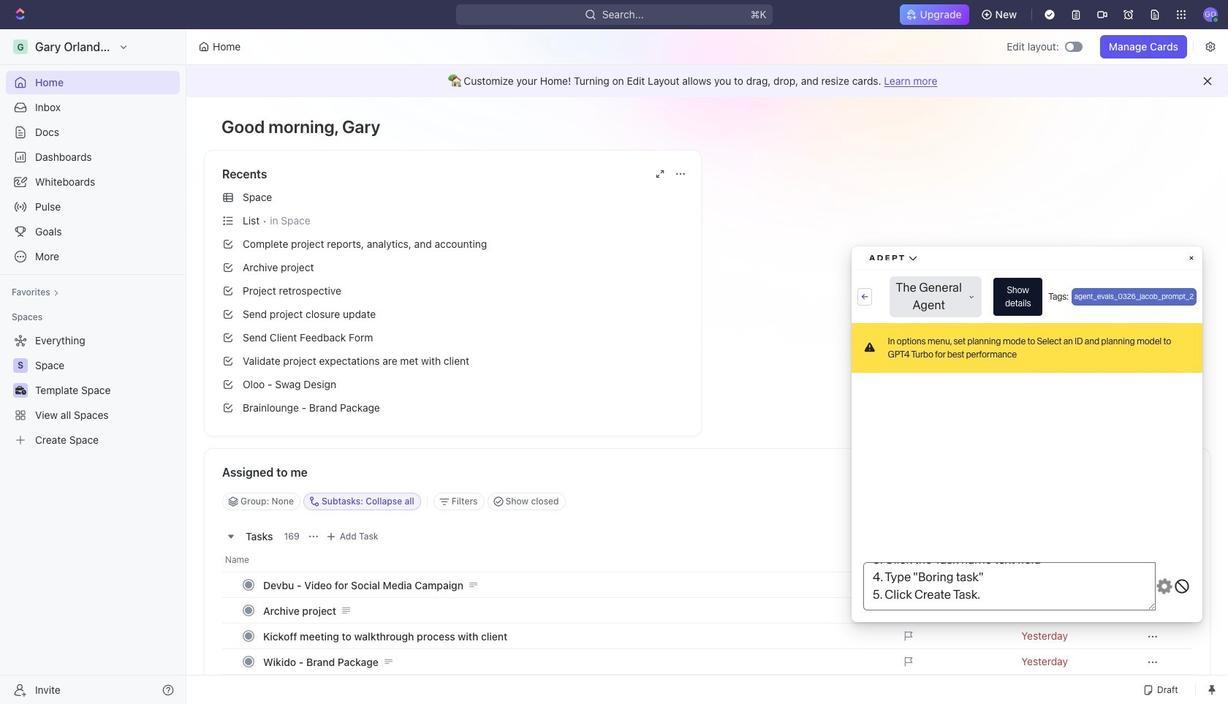 Task type: describe. For each thing, give the bounding box(es) containing it.
space, , element
[[13, 358, 28, 373]]

tree inside sidebar navigation
[[6, 329, 180, 452]]

sidebar navigation
[[0, 29, 189, 704]]



Task type: vqa. For each thing, say whether or not it's contained in the screenshot.
the Spaces to the top
no



Task type: locate. For each thing, give the bounding box(es) containing it.
business time image
[[15, 386, 26, 395]]

gary orlando's workspace, , element
[[13, 39, 28, 54]]

tree
[[6, 329, 180, 452]]

alert
[[187, 65, 1229, 97]]



